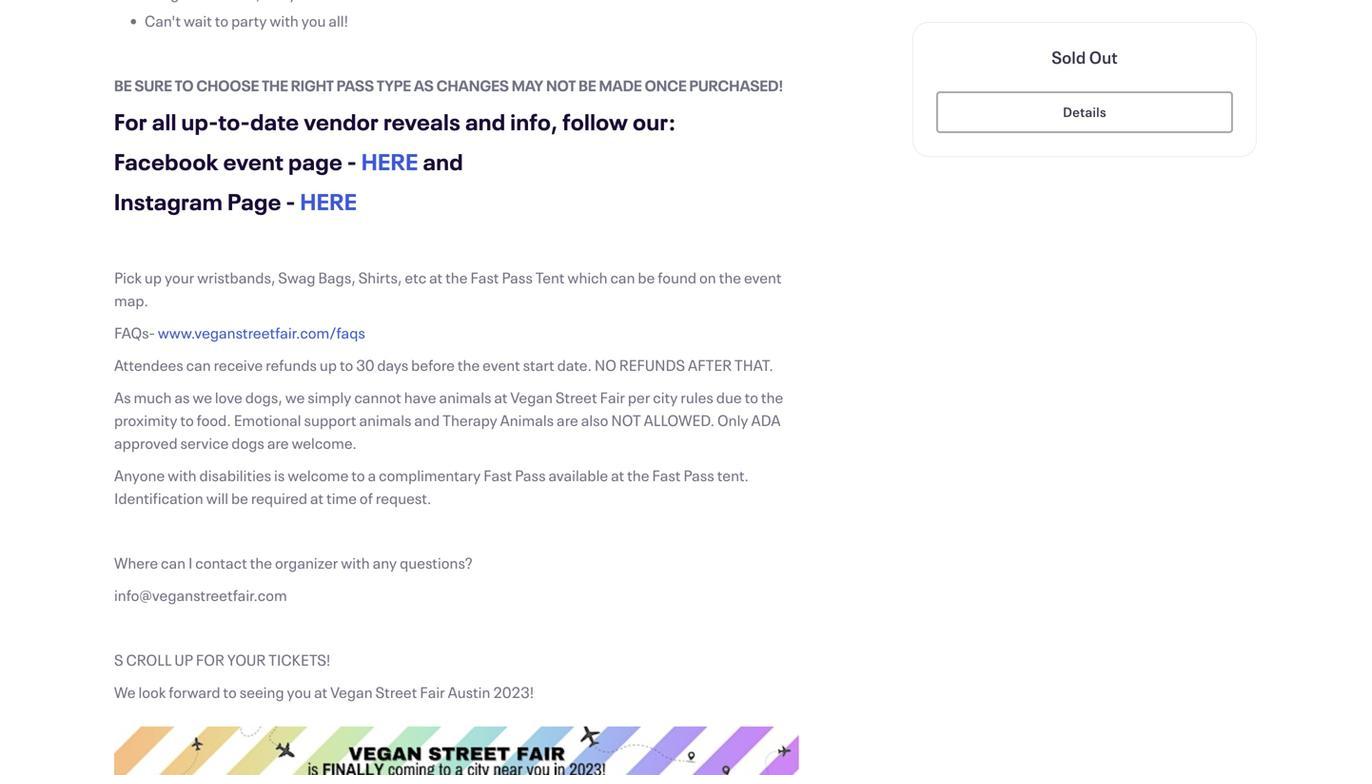 Task type: locate. For each thing, give the bounding box(es) containing it.
0 horizontal spatial with
[[168, 465, 197, 486]]

here down page on the top of the page
[[300, 187, 357, 216]]

pass inside pick up your wristbands, swag bags, shirts, etc at the fast pass tent which can be found on the event map.
[[502, 267, 533, 288]]

2 horizontal spatial event
[[744, 267, 782, 288]]

not right may
[[546, 75, 576, 96]]

at right etc
[[429, 267, 443, 288]]

1 horizontal spatial be
[[579, 75, 596, 96]]

be right will
[[231, 488, 248, 509]]

welcome.
[[292, 433, 357, 453]]

approved
[[114, 433, 178, 453]]

vegan up animals
[[510, 387, 553, 408]]

pass
[[502, 267, 533, 288], [515, 465, 546, 486], [684, 465, 714, 486]]

0 horizontal spatial be
[[231, 488, 248, 509]]

0 vertical spatial up
[[145, 267, 162, 288]]

austin
[[448, 682, 490, 703]]

complimentary
[[379, 465, 481, 486]]

can left i
[[161, 553, 186, 573]]

here link for and
[[361, 147, 418, 177]]

-
[[347, 147, 357, 177], [286, 187, 296, 216]]

a
[[368, 465, 376, 486]]

on
[[699, 267, 716, 288]]

to
[[215, 10, 229, 31], [340, 355, 353, 375], [745, 387, 758, 408], [180, 410, 194, 431], [351, 465, 365, 486], [223, 682, 237, 703]]

we look forward to seeing you at vegan street fair austin 2023!
[[114, 682, 534, 703]]

1 horizontal spatial street
[[556, 387, 597, 408]]

0 vertical spatial with
[[270, 10, 299, 31]]

1 horizontal spatial vegan
[[510, 387, 553, 408]]

2 vertical spatial can
[[161, 553, 186, 573]]

refunds
[[266, 355, 317, 375]]

the inside anyone with disabilities is welcome to a complimentary fast pass available at the fast pass tent. identification will be required at time of request.
[[627, 465, 649, 486]]

up up simply in the left of the page
[[320, 355, 337, 375]]

1 horizontal spatial -
[[347, 147, 357, 177]]

date
[[250, 107, 299, 137]]

0 vertical spatial fair
[[600, 387, 625, 408]]

with right the party
[[270, 10, 299, 31]]

event left start
[[483, 355, 520, 375]]

shirts,
[[359, 267, 402, 288]]

2 horizontal spatial with
[[341, 553, 370, 573]]

1 vertical spatial be
[[231, 488, 248, 509]]

to right due
[[745, 387, 758, 408]]

at right the available
[[611, 465, 624, 486]]

are
[[557, 410, 578, 431], [267, 433, 289, 453]]

1 vertical spatial event
[[744, 267, 782, 288]]

0 horizontal spatial be
[[114, 75, 132, 96]]

1 vertical spatial up
[[320, 355, 337, 375]]

are down emotional
[[267, 433, 289, 453]]

can right which
[[610, 267, 635, 288]]

0 vertical spatial are
[[557, 410, 578, 431]]

1 horizontal spatial fair
[[600, 387, 625, 408]]

with
[[270, 10, 299, 31], [168, 465, 197, 486], [341, 553, 370, 573]]

city
[[653, 387, 678, 408]]

vegan down tickets! at bottom left
[[330, 682, 373, 703]]

pick
[[114, 267, 142, 288]]

pass left tent
[[502, 267, 533, 288]]

the right the available
[[627, 465, 649, 486]]

1 horizontal spatial not
[[611, 410, 641, 431]]

sold out
[[1052, 46, 1118, 69]]

and down reveals
[[423, 147, 463, 177]]

as
[[174, 387, 190, 408]]

0 vertical spatial can
[[610, 267, 635, 288]]

1 vertical spatial fair
[[420, 682, 445, 703]]

1 vertical spatial you
[[287, 682, 311, 703]]

can
[[610, 267, 635, 288], [186, 355, 211, 375], [161, 553, 186, 573]]

0 vertical spatial here link
[[361, 147, 418, 177]]

0 horizontal spatial we
[[193, 387, 212, 408]]

here down for all up-to-date vendor reveals and info, follow our:
[[361, 147, 418, 177]]

to left the a on the bottom left
[[351, 465, 365, 486]]

here link down page on the top of the page
[[300, 187, 357, 216]]

at up animals
[[494, 387, 508, 408]]

0 horizontal spatial -
[[286, 187, 296, 216]]

can up as
[[186, 355, 211, 375]]

for
[[114, 107, 148, 137]]

as much as we love dogs, we simply cannot have animals at vegan street fair per city rules due to the proximity to food. emotional support animals and therapy animals are also not allowed. only ada approved service dogs are welcome.
[[114, 387, 783, 453]]

i
[[188, 553, 193, 573]]

made
[[599, 75, 642, 96]]

2 vertical spatial event
[[483, 355, 520, 375]]

up inside pick up your wristbands, swag bags, shirts, etc at the fast pass tent which can be found on the event map.
[[145, 267, 162, 288]]

here link down for all up-to-date vendor reveals and info, follow our:
[[361, 147, 418, 177]]

be
[[638, 267, 655, 288], [231, 488, 248, 509]]

questions?
[[400, 553, 473, 573]]

not down the per
[[611, 410, 641, 431]]

at
[[429, 267, 443, 288], [494, 387, 508, 408], [611, 465, 624, 486], [310, 488, 324, 509], [314, 682, 328, 703]]

be left found at the top of page
[[638, 267, 655, 288]]

with left any
[[341, 553, 370, 573]]

we right as
[[193, 387, 212, 408]]

2 we from the left
[[285, 387, 305, 408]]

with up identification
[[168, 465, 197, 486]]

proximity
[[114, 410, 177, 431]]

at down tickets! at bottom left
[[314, 682, 328, 703]]

event up page
[[223, 147, 284, 177]]

type
[[377, 75, 411, 96]]

we
[[193, 387, 212, 408], [285, 387, 305, 408]]

fair left the per
[[600, 387, 625, 408]]

tickets!
[[268, 650, 331, 670]]

the right before
[[458, 355, 480, 375]]

the right on
[[719, 267, 741, 288]]

street left austin
[[375, 682, 417, 703]]

1 vertical spatial animals
[[359, 410, 412, 431]]

0 horizontal spatial here
[[300, 187, 357, 216]]

anyone with disabilities is welcome to a complimentary fast pass available at the fast pass tent. identification will be required at time of request.
[[114, 465, 749, 509]]

food.
[[197, 410, 231, 431]]

you for with
[[301, 10, 326, 31]]

info,
[[510, 107, 558, 137]]

can for attendees can receive refunds up to 30 days before the event start date. no refunds after that.
[[186, 355, 211, 375]]

1 horizontal spatial are
[[557, 410, 578, 431]]

the inside as much as we love dogs, we simply cannot have animals at vegan street fair per city rules due to the proximity to food. emotional support animals and therapy animals are also not allowed. only ada approved service dogs are welcome.
[[761, 387, 783, 408]]

you down tickets! at bottom left
[[287, 682, 311, 703]]

up
[[145, 267, 162, 288], [320, 355, 337, 375]]

up
[[175, 650, 193, 670]]

page
[[288, 147, 343, 177]]

you for seeing
[[287, 682, 311, 703]]

0 horizontal spatial event
[[223, 147, 284, 177]]

2 vertical spatial with
[[341, 553, 370, 573]]

1 horizontal spatial we
[[285, 387, 305, 408]]

0 horizontal spatial are
[[267, 433, 289, 453]]

forward
[[169, 682, 220, 703]]

to-
[[218, 107, 250, 137]]

to left seeing at the left bottom of page
[[223, 682, 237, 703]]

- right page
[[286, 187, 296, 216]]

1 horizontal spatial here
[[361, 147, 418, 177]]

and inside as much as we love dogs, we simply cannot have animals at vegan street fair per city rules due to the proximity to food. emotional support animals and therapy animals are also not allowed. only ada approved service dogs are welcome.
[[414, 410, 440, 431]]

1 vertical spatial street
[[375, 682, 417, 703]]

2 be from the left
[[579, 75, 596, 96]]

wristbands,
[[197, 267, 275, 288]]

0 horizontal spatial vegan
[[330, 682, 373, 703]]

sold
[[1052, 46, 1086, 69]]

0 vertical spatial event
[[223, 147, 284, 177]]

0 vertical spatial be
[[638, 267, 655, 288]]

service
[[180, 433, 229, 453]]

for
[[196, 650, 224, 670]]

1 vertical spatial can
[[186, 355, 211, 375]]

be left sure
[[114, 75, 132, 96]]

animals down cannot
[[359, 410, 412, 431]]

with inside anyone with disabilities is welcome to a complimentary fast pass available at the fast pass tent. identification will be required at time of request.
[[168, 465, 197, 486]]

vendor
[[304, 107, 379, 137]]

up right pick
[[145, 267, 162, 288]]

up-
[[181, 107, 218, 137]]

pass left tent.
[[684, 465, 714, 486]]

required
[[251, 488, 307, 509]]

0 vertical spatial not
[[546, 75, 576, 96]]

not inside as much as we love dogs, we simply cannot have animals at vegan street fair per city rules due to the proximity to food. emotional support animals and therapy animals are also not allowed. only ada approved service dogs are welcome.
[[611, 410, 641, 431]]

found
[[658, 267, 697, 288]]

0 horizontal spatial up
[[145, 267, 162, 288]]

1 vertical spatial here link
[[300, 187, 357, 216]]

emotional
[[234, 410, 301, 431]]

you left all! at the top left of page
[[301, 10, 326, 31]]

simply
[[308, 387, 352, 408]]

1 horizontal spatial event
[[483, 355, 520, 375]]

right
[[291, 75, 334, 96]]

street up also
[[556, 387, 597, 408]]

- right page on the top of the page
[[347, 147, 357, 177]]

no
[[595, 355, 617, 375]]

we right dogs,
[[285, 387, 305, 408]]

0 vertical spatial street
[[556, 387, 597, 408]]

be left "made"
[[579, 75, 596, 96]]

much
[[134, 387, 172, 408]]

fast left tent
[[470, 267, 499, 288]]

0 vertical spatial -
[[347, 147, 357, 177]]

1 vertical spatial are
[[267, 433, 289, 453]]

0 horizontal spatial street
[[375, 682, 417, 703]]

at inside as much as we love dogs, we simply cannot have animals at vegan street fair per city rules due to the proximity to food. emotional support animals and therapy animals are also not allowed. only ada approved service dogs are welcome.
[[494, 387, 508, 408]]

attendees
[[114, 355, 183, 375]]

to down as
[[180, 410, 194, 431]]

date.
[[557, 355, 592, 375]]

0 vertical spatial animals
[[439, 387, 492, 408]]

animals
[[439, 387, 492, 408], [359, 410, 412, 431]]

welcome
[[288, 465, 349, 486]]

we
[[114, 682, 136, 703]]

here link for instagram page - here
[[300, 187, 357, 216]]

1 horizontal spatial animals
[[439, 387, 492, 408]]

1 horizontal spatial here link
[[361, 147, 418, 177]]

0 vertical spatial vegan
[[510, 387, 553, 408]]

you
[[301, 10, 326, 31], [287, 682, 311, 703]]

support
[[304, 410, 356, 431]]

are left also
[[557, 410, 578, 431]]

at inside pick up your wristbands, swag bags, shirts, etc at the fast pass tent which can be found on the event map.
[[429, 267, 443, 288]]

0 horizontal spatial here link
[[300, 187, 357, 216]]

fast down allowed.
[[652, 465, 681, 486]]

2023!
[[493, 682, 534, 703]]

0 horizontal spatial animals
[[359, 410, 412, 431]]

fair left austin
[[420, 682, 445, 703]]

1 we from the left
[[193, 387, 212, 408]]

0 vertical spatial you
[[301, 10, 326, 31]]

2 vertical spatial and
[[414, 410, 440, 431]]

tent.
[[717, 465, 749, 486]]

event
[[223, 147, 284, 177], [744, 267, 782, 288], [483, 355, 520, 375]]

animals up the therapy
[[439, 387, 492, 408]]

as
[[114, 387, 131, 408]]

1 vertical spatial with
[[168, 465, 197, 486]]

and down changes
[[465, 107, 506, 137]]

at down welcome
[[310, 488, 324, 509]]

1 vertical spatial here
[[300, 187, 357, 216]]

changes
[[437, 75, 509, 96]]

fair
[[600, 387, 625, 408], [420, 682, 445, 703]]

event right on
[[744, 267, 782, 288]]

the up ada on the bottom
[[761, 387, 783, 408]]

and down have
[[414, 410, 440, 431]]

to
[[175, 75, 194, 96]]

receive
[[214, 355, 263, 375]]

1 horizontal spatial be
[[638, 267, 655, 288]]

1 vertical spatial not
[[611, 410, 641, 431]]

any
[[373, 553, 397, 573]]

can inside pick up your wristbands, swag bags, shirts, etc at the fast pass tent which can be found on the event map.
[[610, 267, 635, 288]]

your
[[165, 267, 194, 288]]



Task type: vqa. For each thing, say whether or not it's contained in the screenshot.
WWW.VEGANSTREETFAIR.COM/FAQS
yes



Task type: describe. For each thing, give the bounding box(es) containing it.
fast inside pick up your wristbands, swag bags, shirts, etc at the fast pass tent which can be found on the event map.
[[470, 267, 499, 288]]

time
[[326, 488, 357, 509]]

be sure to choose the right pass type as changes may not be made once purchased!
[[114, 75, 784, 96]]

1 horizontal spatial with
[[270, 10, 299, 31]]

where
[[114, 553, 158, 573]]

have
[[404, 387, 436, 408]]

the right etc
[[445, 267, 468, 288]]

where can i contact the organizer with any questions?
[[114, 553, 473, 573]]

s
[[114, 650, 123, 670]]

instagram page - here
[[114, 187, 357, 216]]

1 vertical spatial -
[[286, 187, 296, 216]]

pass left the available
[[515, 465, 546, 486]]

allowed.
[[644, 410, 715, 431]]

faqs- www.veganstreetfair.com/faqs
[[114, 323, 365, 343]]

details
[[1063, 103, 1107, 121]]

may
[[512, 75, 544, 96]]

faqs-
[[114, 323, 155, 343]]

can for where can i contact the organizer with any questions?
[[161, 553, 186, 573]]

will
[[206, 488, 228, 509]]

purchased!
[[689, 75, 784, 96]]

out
[[1089, 46, 1118, 69]]

facebook
[[114, 147, 219, 177]]

page
[[228, 187, 282, 216]]

1 be from the left
[[114, 75, 132, 96]]

is
[[274, 465, 285, 486]]

0 horizontal spatial fair
[[420, 682, 445, 703]]

also
[[581, 410, 608, 431]]

0 vertical spatial and
[[465, 107, 506, 137]]

animals
[[500, 410, 554, 431]]

etc
[[405, 267, 426, 288]]

vegan inside as much as we love dogs, we simply cannot have animals at vegan street fair per city rules due to the proximity to food. emotional support animals and therapy animals are also not allowed. only ada approved service dogs are welcome.
[[510, 387, 553, 408]]

be inside anyone with disabilities is welcome to a complimentary fast pass available at the fast pass tent. identification will be required at time of request.
[[231, 488, 248, 509]]

croll
[[126, 650, 172, 670]]

before
[[411, 355, 455, 375]]

organizer
[[275, 553, 338, 573]]

1 vertical spatial and
[[423, 147, 463, 177]]

dogs,
[[245, 387, 282, 408]]

your
[[227, 650, 266, 670]]

that.
[[735, 355, 773, 375]]

ada
[[751, 410, 781, 431]]

map.
[[114, 290, 148, 311]]

0 horizontal spatial not
[[546, 75, 576, 96]]

refunds
[[619, 355, 685, 375]]

for all up-to-date vendor reveals and info, follow our:
[[114, 107, 676, 137]]

look
[[138, 682, 166, 703]]

fast down the therapy
[[484, 465, 512, 486]]

start
[[523, 355, 555, 375]]

therapy
[[443, 410, 497, 431]]

party
[[231, 10, 267, 31]]

1 horizontal spatial up
[[320, 355, 337, 375]]

info@veganstreetfair.com
[[114, 585, 287, 606]]

our:
[[633, 107, 676, 137]]

cannot
[[354, 387, 401, 408]]

the
[[262, 75, 288, 96]]

after
[[688, 355, 732, 375]]

seeing
[[240, 682, 284, 703]]

as
[[414, 75, 434, 96]]

details button
[[936, 91, 1233, 133]]

identification
[[114, 488, 203, 509]]

street inside as much as we love dogs, we simply cannot have animals at vegan street fair per city rules due to the proximity to food. emotional support animals and therapy animals are also not allowed. only ada approved service dogs are welcome.
[[556, 387, 597, 408]]

to right "wait"
[[215, 10, 229, 31]]

all!
[[329, 10, 348, 31]]

which
[[568, 267, 608, 288]]

follow
[[563, 107, 628, 137]]

only
[[718, 410, 749, 431]]

wait
[[184, 10, 212, 31]]

due
[[716, 387, 742, 408]]

be inside pick up your wristbands, swag bags, shirts, etc at the fast pass tent which can be found on the event map.
[[638, 267, 655, 288]]

s croll up for your tickets!
[[114, 650, 331, 670]]

reveals
[[384, 107, 461, 137]]

swag
[[278, 267, 315, 288]]

rules
[[681, 387, 714, 408]]

once
[[645, 75, 687, 96]]

the right contact
[[250, 553, 272, 573]]

to inside anyone with disabilities is welcome to a complimentary fast pass available at the fast pass tent. identification will be required at time of request.
[[351, 465, 365, 486]]

sure
[[135, 75, 172, 96]]

0 vertical spatial here
[[361, 147, 418, 177]]

contact
[[195, 553, 247, 573]]

to left the 30
[[340, 355, 353, 375]]

event inside pick up your wristbands, swag bags, shirts, etc at the fast pass tent which can be found on the event map.
[[744, 267, 782, 288]]

attendees can receive refunds up to 30 days before the event start date. no refunds after that.
[[114, 355, 773, 375]]

choose
[[196, 75, 259, 96]]

all
[[152, 107, 177, 137]]

facebook event page - here and
[[114, 147, 463, 177]]

1 vertical spatial vegan
[[330, 682, 373, 703]]

per
[[628, 387, 650, 408]]

anyone
[[114, 465, 165, 486]]

fair inside as much as we love dogs, we simply cannot have animals at vegan street fair per city rules due to the proximity to food. emotional support animals and therapy animals are also not allowed. only ada approved service dogs are welcome.
[[600, 387, 625, 408]]

www.veganstreetfair.com/faqs link
[[158, 323, 365, 343]]



